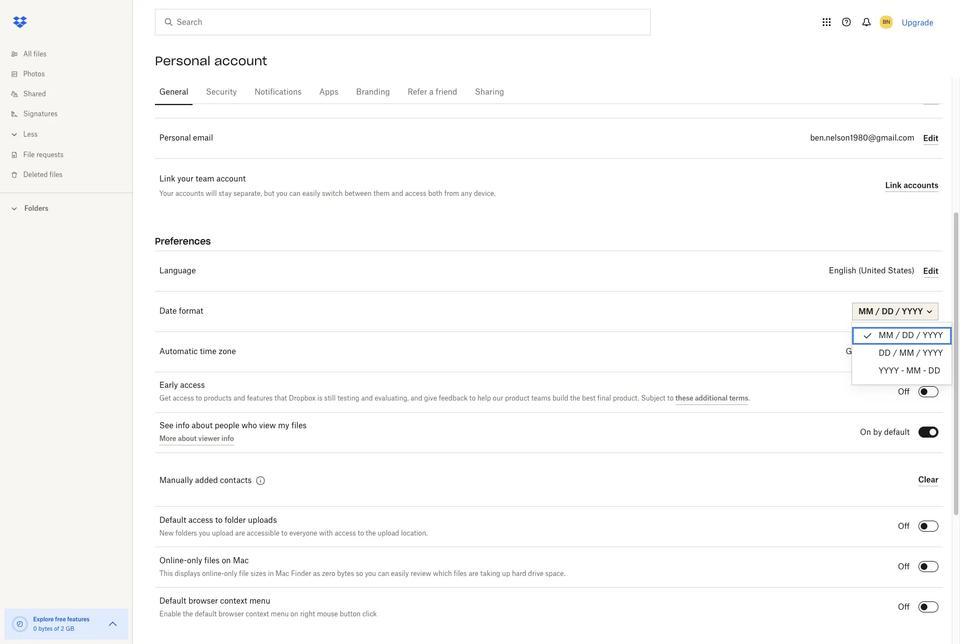 Task type: vqa. For each thing, say whether or not it's contained in the screenshot.


Task type: locate. For each thing, give the bounding box(es) containing it.
1 default from the top
[[160, 517, 186, 525]]

upload left location.
[[378, 531, 400, 537]]

and right them
[[392, 189, 404, 198]]

features up gb
[[67, 616, 90, 623]]

on inside default browser context menu enable the default browser context menu on right mouse button click
[[291, 611, 299, 618]]

0 horizontal spatial the
[[183, 611, 193, 618]]

on for on
[[899, 348, 911, 356]]

personal up general tab
[[155, 53, 211, 69]]

browser
[[189, 598, 218, 606], [219, 611, 244, 618]]

your
[[178, 176, 194, 183]]

on
[[222, 558, 231, 565], [291, 611, 299, 618]]

default
[[885, 429, 911, 437], [195, 611, 217, 618]]

security tab
[[202, 79, 242, 106]]

2 upload from the left
[[378, 531, 400, 537]]

ben.nelson1980@gmail.com
[[811, 135, 915, 142]]

1 vertical spatial mac
[[276, 571, 289, 578]]

2 horizontal spatial the
[[571, 395, 581, 402]]

0 vertical spatial mac
[[233, 558, 249, 565]]

0 horizontal spatial can
[[290, 189, 301, 198]]

can
[[290, 189, 301, 198], [378, 571, 390, 578]]

finder
[[291, 571, 312, 578]]

photos
[[23, 71, 45, 78]]

1 - from the left
[[902, 368, 905, 376]]

default
[[160, 517, 186, 525], [160, 598, 186, 606]]

access for early access
[[180, 382, 205, 390]]

1 vertical spatial personal
[[160, 135, 191, 142]]

to left everyone
[[282, 531, 288, 537]]

less image
[[9, 129, 20, 140]]

dd down dd / mm / yyyy
[[929, 368, 941, 376]]

0 horizontal spatial -
[[902, 368, 905, 376]]

personal for personal account
[[155, 53, 211, 69]]

can right so
[[378, 571, 390, 578]]

you right so
[[365, 571, 376, 578]]

you right but
[[276, 189, 288, 198]]

2 horizontal spatial you
[[365, 571, 376, 578]]

yyyy down mm / dd / yyyy
[[924, 350, 944, 358]]

personal left email
[[160, 135, 191, 142]]

accounts
[[176, 189, 204, 198]]

hard
[[512, 571, 527, 578]]

0 vertical spatial dd
[[903, 332, 915, 340]]

1 vertical spatial default
[[160, 598, 186, 606]]

security
[[206, 89, 237, 96]]

explore free features 0 bytes of 2 gb
[[33, 616, 90, 633]]

dropbox image
[[9, 11, 31, 33]]

are inside online-only files on mac this displays online-only file sizes in mac finder as zero bytes so you can easily review which files are taking up hard drive space.
[[469, 571, 479, 578]]

on up online-
[[222, 558, 231, 565]]

you right folders
[[199, 531, 210, 537]]

context down the sizes
[[246, 611, 269, 618]]

only up displays in the bottom left of the page
[[187, 558, 202, 565]]

0 horizontal spatial features
[[67, 616, 90, 623]]

file requests
[[23, 152, 64, 158]]

default for default browser context menu
[[160, 598, 186, 606]]

2 vertical spatial you
[[365, 571, 376, 578]]

features left the that
[[247, 395, 273, 402]]

file requests link
[[9, 145, 133, 165]]

2 default from the top
[[160, 598, 186, 606]]

1 horizontal spatial default
[[885, 429, 911, 437]]

0 vertical spatial account
[[214, 53, 267, 69]]

bytes
[[337, 571, 354, 578], [38, 627, 53, 633]]

tab list containing general
[[155, 78, 944, 106]]

uploads
[[248, 517, 277, 525]]

1 vertical spatial dd
[[880, 350, 892, 358]]

0 vertical spatial bytes
[[337, 571, 354, 578]]

0 vertical spatial the
[[571, 395, 581, 402]]

0 vertical spatial default
[[885, 429, 911, 437]]

default up enable
[[160, 598, 186, 606]]

1 horizontal spatial easily
[[391, 571, 409, 578]]

2 vertical spatial the
[[183, 611, 193, 618]]

1 horizontal spatial only
[[224, 571, 237, 578]]

easily left review
[[391, 571, 409, 578]]

get
[[160, 395, 171, 402]]

menu left right
[[271, 611, 289, 618]]

0 horizontal spatial only
[[187, 558, 202, 565]]

on for on by default
[[861, 429, 872, 437]]

sizes
[[251, 571, 266, 578]]

1 vertical spatial context
[[246, 611, 269, 618]]

by
[[874, 429, 883, 437]]

automatic
[[160, 348, 198, 356]]

default right enable
[[195, 611, 217, 618]]

0 vertical spatial you
[[276, 189, 288, 198]]

list
[[0, 38, 133, 193]]

are
[[235, 531, 245, 537], [469, 571, 479, 578]]

access down the early access
[[173, 395, 194, 402]]

as
[[313, 571, 320, 578]]

-
[[902, 368, 905, 376], [924, 368, 927, 376]]

1 horizontal spatial on
[[899, 348, 911, 356]]

access left both
[[405, 189, 427, 198]]

2 vertical spatial dd
[[929, 368, 941, 376]]

0 vertical spatial browser
[[189, 598, 218, 606]]

file
[[239, 571, 249, 578]]

apps tab
[[315, 79, 343, 106]]

you
[[276, 189, 288, 198], [199, 531, 210, 537], [365, 571, 376, 578]]

4 off from the top
[[899, 604, 911, 612]]

1 horizontal spatial dd
[[903, 332, 915, 340]]

0 vertical spatial menu
[[250, 598, 271, 606]]

0 horizontal spatial are
[[235, 531, 245, 537]]

deleted files
[[23, 172, 63, 178]]

menu down the sizes
[[250, 598, 271, 606]]

1 vertical spatial browser
[[219, 611, 244, 618]]

context down file on the left
[[220, 598, 247, 606]]

so
[[356, 571, 363, 578]]

default inside default browser context menu enable the default browser context menu on right mouse button click
[[160, 598, 186, 606]]

dd up dd / mm / yyyy
[[903, 332, 915, 340]]

both
[[429, 189, 443, 198]]

bytes inside explore free features 0 bytes of 2 gb
[[38, 627, 53, 633]]

shared link
[[9, 84, 133, 104]]

1 vertical spatial account
[[217, 176, 246, 183]]

default inside default access to folder uploads new folders you upload are accessible to everyone with access to the upload location.
[[160, 517, 186, 525]]

files up online-
[[205, 558, 220, 565]]

0 vertical spatial easily
[[303, 189, 320, 198]]

1 horizontal spatial -
[[924, 368, 927, 376]]

mac right in
[[276, 571, 289, 578]]

see info about people who view my files
[[160, 422, 307, 430]]

upload
[[212, 531, 234, 537], [378, 531, 400, 537]]

deleted files link
[[9, 165, 133, 185]]

1 horizontal spatial menu
[[271, 611, 289, 618]]

default inside default browser context menu enable the default browser context menu on right mouse button click
[[195, 611, 217, 618]]

default right by
[[885, 429, 911, 437]]

files right my
[[292, 422, 307, 430]]

from
[[445, 189, 460, 198]]

the right enable
[[183, 611, 193, 618]]

you inside online-only files on mac this displays online-only file sizes in mac finder as zero bytes so you can easily review which files are taking up hard drive space.
[[365, 571, 376, 578]]

easily inside online-only files on mac this displays online-only file sizes in mac finder as zero bytes so you can easily review which files are taking up hard drive space.
[[391, 571, 409, 578]]

on by default
[[861, 429, 911, 437]]

off
[[899, 389, 911, 397], [899, 523, 911, 531], [899, 564, 911, 572], [899, 604, 911, 612]]

with
[[319, 531, 333, 537]]

1 horizontal spatial upload
[[378, 531, 400, 537]]

account up stay
[[217, 176, 246, 183]]

only left file on the left
[[224, 571, 237, 578]]

manually
[[160, 477, 193, 485]]

0 horizontal spatial mac
[[233, 558, 249, 565]]

3 off from the top
[[899, 564, 911, 572]]

mm up "yyyy - mm - dd"
[[900, 350, 915, 358]]

can inside online-only files on mac this displays online-only file sizes in mac finder as zero bytes so you can easily review which files are taking up hard drive space.
[[378, 571, 390, 578]]

1 vertical spatial yyyy
[[924, 350, 944, 358]]

1 vertical spatial on
[[861, 429, 872, 437]]

1 vertical spatial bytes
[[38, 627, 53, 633]]

access right early in the left of the page
[[180, 382, 205, 390]]

mm
[[880, 332, 894, 340], [900, 350, 915, 358], [907, 368, 922, 376]]

link
[[160, 176, 175, 183]]

1 horizontal spatial features
[[247, 395, 273, 402]]

our
[[493, 395, 504, 402]]

0 horizontal spatial default
[[195, 611, 217, 618]]

on inside online-only files on mac this displays online-only file sizes in mac finder as zero bytes so you can easily review which files are taking up hard drive space.
[[222, 558, 231, 565]]

on down mm / dd / yyyy radio item
[[899, 348, 911, 356]]

0 vertical spatial are
[[235, 531, 245, 537]]

2 vertical spatial mm
[[907, 368, 922, 376]]

free
[[55, 616, 66, 623]]

dd
[[903, 332, 915, 340], [880, 350, 892, 358], [929, 368, 941, 376]]

friend
[[436, 89, 458, 96]]

drive
[[529, 571, 544, 578]]

product.
[[614, 395, 640, 402]]

0 vertical spatial on
[[899, 348, 911, 356]]

0 horizontal spatial upload
[[212, 531, 234, 537]]

is
[[318, 395, 323, 402]]

0 vertical spatial personal
[[155, 53, 211, 69]]

can right but
[[290, 189, 301, 198]]

photos link
[[9, 64, 133, 84]]

this
[[160, 571, 173, 578]]

1 vertical spatial on
[[291, 611, 299, 618]]

on left by
[[861, 429, 872, 437]]

1 horizontal spatial the
[[366, 531, 376, 537]]

to left the help
[[470, 395, 476, 402]]

1 vertical spatial easily
[[391, 571, 409, 578]]

yyyy - mm - dd
[[880, 368, 941, 376]]

the inside default browser context menu enable the default browser context menu on right mouse button click
[[183, 611, 193, 618]]

yyyy for dd / mm / yyyy
[[924, 350, 944, 358]]

1 horizontal spatial are
[[469, 571, 479, 578]]

personal for personal email
[[160, 135, 191, 142]]

only
[[187, 558, 202, 565], [224, 571, 237, 578]]

tab list
[[155, 78, 944, 106]]

yyyy
[[924, 332, 944, 340], [924, 350, 944, 358], [880, 368, 900, 376]]

0 vertical spatial features
[[247, 395, 273, 402]]

mac up file on the left
[[233, 558, 249, 565]]

default access to folder uploads new folders you upload are accessible to everyone with access to the upload location.
[[160, 517, 428, 537]]

date
[[160, 308, 177, 316]]

1 upload from the left
[[212, 531, 234, 537]]

view
[[259, 422, 276, 430]]

browser down file on the left
[[219, 611, 244, 618]]

0 horizontal spatial on
[[222, 558, 231, 565]]

1 horizontal spatial can
[[378, 571, 390, 578]]

mac
[[233, 558, 249, 565], [276, 571, 289, 578]]

1 vertical spatial features
[[67, 616, 90, 623]]

0 horizontal spatial dd
[[880, 350, 892, 358]]

yyyy for mm / dd / yyyy
[[924, 332, 944, 340]]

0 horizontal spatial bytes
[[38, 627, 53, 633]]

0 vertical spatial on
[[222, 558, 231, 565]]

0 vertical spatial default
[[160, 517, 186, 525]]

yyyy down the 05:00
[[880, 368, 900, 376]]

0 vertical spatial mm
[[880, 332, 894, 340]]

about
[[192, 422, 213, 430]]

browser down online-
[[189, 598, 218, 606]]

online-only files on mac this displays online-only file sizes in mac finder as zero bytes so you can easily review which files are taking up hard drive space.
[[160, 558, 566, 578]]

link your team account
[[160, 176, 246, 183]]

1 vertical spatial are
[[469, 571, 479, 578]]

0 horizontal spatial you
[[199, 531, 210, 537]]

default up new
[[160, 517, 186, 525]]

online-
[[202, 571, 224, 578]]

notifications tab
[[250, 79, 306, 106]]

.
[[749, 395, 751, 402]]

1 vertical spatial the
[[366, 531, 376, 537]]

are left "taking"
[[469, 571, 479, 578]]

are down folder on the bottom
[[235, 531, 245, 537]]

0 vertical spatial yyyy
[[924, 332, 944, 340]]

easily left switch
[[303, 189, 320, 198]]

1 vertical spatial menu
[[271, 611, 289, 618]]

on left right
[[291, 611, 299, 618]]

who
[[242, 422, 257, 430]]

access up folders
[[189, 517, 213, 525]]

2 off from the top
[[899, 523, 911, 531]]

evaluating,
[[375, 395, 409, 402]]

yyyy up dd / mm / yyyy
[[924, 332, 944, 340]]

general
[[160, 89, 188, 96]]

1 horizontal spatial on
[[291, 611, 299, 618]]

time
[[200, 348, 217, 356]]

1 vertical spatial default
[[195, 611, 217, 618]]

mm down dd / mm / yyyy
[[907, 368, 922, 376]]

1 vertical spatial mm
[[900, 350, 915, 358]]

dd down mm / dd / yyyy radio item
[[880, 350, 892, 358]]

displays
[[175, 571, 200, 578]]

1 vertical spatial you
[[199, 531, 210, 537]]

the left best
[[571, 395, 581, 402]]

features inside explore free features 0 bytes of 2 gb
[[67, 616, 90, 623]]

bytes left so
[[337, 571, 354, 578]]

upload down folder on the bottom
[[212, 531, 234, 537]]

0 horizontal spatial menu
[[250, 598, 271, 606]]

account up security tab
[[214, 53, 267, 69]]

the
[[571, 395, 581, 402], [366, 531, 376, 537], [183, 611, 193, 618]]

1 vertical spatial can
[[378, 571, 390, 578]]

mm up the 05:00
[[880, 332, 894, 340]]

right
[[300, 611, 315, 618]]

1 horizontal spatial bytes
[[337, 571, 354, 578]]

off for menu
[[899, 604, 911, 612]]

sharing tab
[[471, 79, 509, 106]]

bytes down explore
[[38, 627, 53, 633]]

the up online-only files on mac this displays online-only file sizes in mac finder as zero bytes so you can easily review which files are taking up hard drive space.
[[366, 531, 376, 537]]

branding tab
[[352, 79, 395, 106]]

refer a friend tab
[[404, 79, 462, 106]]

files right all
[[34, 51, 47, 58]]

yyyy inside mm / dd / yyyy radio item
[[924, 332, 944, 340]]

0 horizontal spatial on
[[861, 429, 872, 437]]

to right subject
[[668, 395, 674, 402]]

0 vertical spatial only
[[187, 558, 202, 565]]



Task type: describe. For each thing, give the bounding box(es) containing it.
people
[[215, 422, 240, 430]]

enable
[[160, 611, 181, 618]]

2 vertical spatial yyyy
[[880, 368, 900, 376]]

help
[[478, 395, 491, 402]]

upgrade
[[903, 17, 934, 27]]

default for default access to folder uploads
[[160, 517, 186, 525]]

best
[[583, 395, 596, 402]]

access for get access to products and features that dropbox is still testing and evaluating, and give feedback to help our product teams build the best final product. subject to
[[173, 395, 194, 402]]

automatic time zone
[[160, 348, 236, 356]]

branding
[[356, 89, 390, 96]]

zero
[[322, 571, 336, 578]]

default browser context menu enable the default browser context menu on right mouse button click
[[160, 598, 377, 618]]

(united
[[859, 268, 887, 275]]

up
[[503, 571, 511, 578]]

1 horizontal spatial you
[[276, 189, 288, 198]]

english (united states)
[[830, 268, 915, 275]]

taking
[[481, 571, 501, 578]]

still
[[325, 395, 336, 402]]

the inside default access to folder uploads new folders you upload are accessible to everyone with access to the upload location.
[[366, 531, 376, 537]]

access right 'with'
[[335, 531, 356, 537]]

your accounts will stay separate, but you can easily switch between them and access both from any device.
[[160, 189, 496, 198]]

format
[[179, 308, 203, 316]]

apps
[[320, 89, 339, 96]]

will
[[206, 189, 217, 198]]

1 off from the top
[[899, 389, 911, 397]]

of
[[54, 627, 59, 633]]

gmt-
[[847, 348, 868, 356]]

files right which
[[454, 571, 467, 578]]

list containing all files
[[0, 38, 133, 193]]

all
[[23, 51, 32, 58]]

signatures link
[[9, 104, 133, 124]]

folders
[[24, 204, 48, 213]]

notifications
[[255, 89, 302, 96]]

mm for /
[[900, 350, 915, 358]]

mm inside radio item
[[880, 332, 894, 340]]

manually added contacts
[[160, 477, 252, 485]]

accessible
[[247, 531, 280, 537]]

to left folder on the bottom
[[215, 517, 223, 525]]

folders button
[[0, 200, 133, 217]]

info
[[176, 422, 190, 430]]

any
[[461, 189, 473, 198]]

bytes inside online-only files on mac this displays online-only file sizes in mac finder as zero bytes so you can easily review which files are taking up hard drive space.
[[337, 571, 354, 578]]

online-
[[160, 558, 187, 565]]

mouse
[[317, 611, 338, 618]]

stay
[[219, 189, 232, 198]]

file
[[23, 152, 35, 158]]

see
[[160, 422, 174, 430]]

to left products
[[196, 395, 202, 402]]

2 - from the left
[[924, 368, 927, 376]]

name
[[160, 94, 182, 102]]

and right products
[[234, 395, 245, 402]]

2 horizontal spatial dd
[[929, 368, 941, 376]]

all files link
[[9, 44, 133, 64]]

and left give
[[411, 395, 423, 402]]

get access to products and features that dropbox is still testing and evaluating, and give feedback to help our product teams build the best final product. subject to
[[160, 395, 676, 402]]

1 vertical spatial only
[[224, 571, 237, 578]]

product
[[505, 395, 530, 402]]

teams
[[532, 395, 551, 402]]

0 vertical spatial context
[[220, 598, 247, 606]]

shared
[[23, 91, 46, 97]]

deleted
[[23, 172, 48, 178]]

testing
[[338, 395, 360, 402]]

0
[[33, 627, 37, 633]]

click
[[363, 611, 377, 618]]

access for default access to folder uploads new folders you upload are accessible to everyone with access to the upload location.
[[189, 517, 213, 525]]

off for on
[[899, 564, 911, 572]]

files right deleted
[[50, 172, 63, 178]]

but
[[264, 189, 275, 198]]

1 horizontal spatial mac
[[276, 571, 289, 578]]

dd inside radio item
[[903, 332, 915, 340]]

build
[[553, 395, 569, 402]]

feedback
[[439, 395, 468, 402]]

mm / dd / yyyy
[[880, 332, 944, 340]]

general tab
[[155, 79, 193, 106]]

off for folder
[[899, 523, 911, 531]]

2
[[61, 627, 64, 633]]

mm for -
[[907, 368, 922, 376]]

switch
[[322, 189, 343, 198]]

location.
[[401, 531, 428, 537]]

mm / dd / yyyy radio item
[[853, 327, 953, 345]]

zone
[[219, 348, 236, 356]]

quota usage element
[[11, 616, 29, 634]]

gmt-05:00
[[847, 348, 891, 356]]

0 vertical spatial can
[[290, 189, 301, 198]]

sharing
[[475, 89, 505, 96]]

requests
[[36, 152, 64, 158]]

and right testing
[[361, 395, 373, 402]]

0 horizontal spatial easily
[[303, 189, 320, 198]]

all files
[[23, 51, 47, 58]]

team
[[196, 176, 215, 183]]

give
[[425, 395, 437, 402]]

states)
[[889, 268, 915, 275]]

in
[[268, 571, 274, 578]]

preferences
[[155, 236, 211, 247]]

your
[[160, 189, 174, 198]]

explore
[[33, 616, 54, 623]]

folders
[[176, 531, 197, 537]]

dropbox
[[289, 395, 316, 402]]

between
[[345, 189, 372, 198]]

early access
[[160, 382, 205, 390]]

early
[[160, 382, 178, 390]]

signatures
[[23, 111, 58, 117]]

language
[[160, 268, 196, 275]]

you inside default access to folder uploads new folders you upload are accessible to everyone with access to the upload location.
[[199, 531, 210, 537]]

dd / mm / yyyy
[[880, 350, 944, 358]]

refer a friend
[[408, 89, 458, 96]]

new
[[160, 531, 174, 537]]

contacts
[[220, 477, 252, 485]]

everyone
[[290, 531, 318, 537]]

are inside default access to folder uploads new folders you upload are accessible to everyone with access to the upload location.
[[235, 531, 245, 537]]

to up online-only files on mac this displays online-only file sizes in mac finder as zero bytes so you can easily review which files are taking up hard drive space.
[[358, 531, 364, 537]]

device.
[[474, 189, 496, 198]]

separate,
[[234, 189, 262, 198]]



